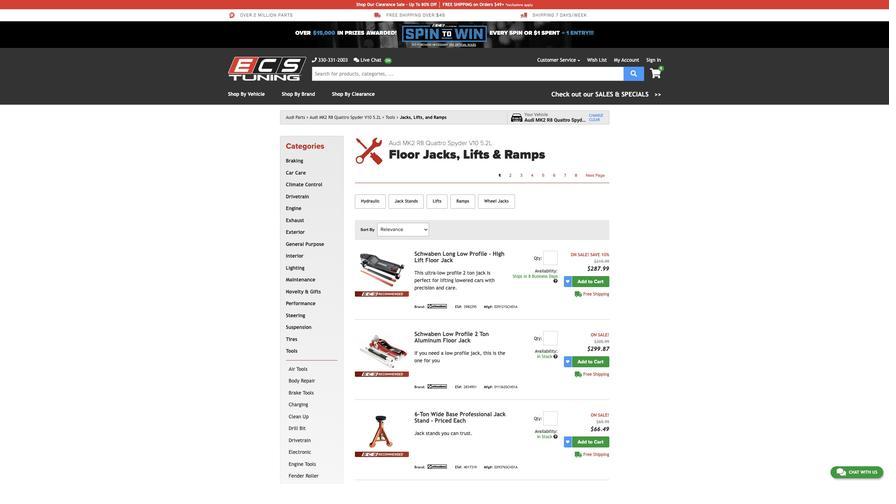 Task type: vqa. For each thing, say whether or not it's contained in the screenshot.
Cooling for BMW M3 Brake Cooling Parts
no



Task type: locate. For each thing, give the bounding box(es) containing it.
spyder inside audi mk2 r8 quattro spyder v10 5.2l floor jacks, lifts & ramps
[[448, 139, 467, 147]]

ton left wide
[[420, 411, 429, 418]]

schwaben - corporate logo image for priced
[[427, 465, 448, 469]]

drivetrain
[[286, 194, 309, 199], [289, 438, 311, 443]]

1 cart from the top
[[594, 279, 604, 285]]

1 horizontal spatial v10
[[469, 139, 479, 147]]

on inside on sale! $69.99 $66.49
[[591, 413, 597, 418]]

2 horizontal spatial &
[[615, 91, 620, 98]]

1 vertical spatial mfg#:
[[484, 385, 493, 389]]

2 inside schwaben low profile 2 ton aluminum floor jack
[[475, 331, 478, 338]]

1 add to cart button from the top
[[572, 276, 609, 287]]

lifts left ramps link
[[433, 199, 442, 204]]

wide
[[431, 411, 444, 418]]

account
[[622, 57, 639, 63]]

on
[[571, 252, 577, 257], [591, 333, 597, 338], [591, 413, 597, 418]]

quattro down "shop by clearance"
[[334, 115, 349, 120]]

0 vertical spatial jacks,
[[400, 115, 412, 120]]

ultra-
[[425, 270, 438, 276]]

2 left million
[[254, 13, 257, 18]]

1 horizontal spatial for
[[432, 278, 439, 283]]

precision
[[415, 285, 435, 291]]

long
[[443, 251, 455, 257]]

ping
[[463, 2, 472, 7]]

drivetrain link down bit in the left bottom of the page
[[287, 435, 336, 447]]

3 ecs tuning recommends this product. image from the top
[[355, 452, 409, 457]]

2 add to wish list image from the top
[[566, 440, 570, 444]]

0 vertical spatial over
[[240, 13, 252, 18]]

- right sale
[[406, 2, 408, 7]]

low right 'a'
[[445, 350, 453, 356]]

in right ships
[[524, 274, 527, 279]]

0 horizontal spatial 7
[[556, 13, 559, 18]]

schwaben - corporate logo image
[[427, 304, 448, 308], [427, 384, 448, 389], [427, 465, 448, 469]]

1 in stock from the top
[[537, 354, 554, 359]]

is right the jack
[[487, 270, 491, 276]]

low inside schwaben low profile 2 ton aluminum floor jack
[[443, 331, 454, 338]]

0 vertical spatial schwaben - corporate logo image
[[427, 304, 448, 308]]

engine up fender
[[289, 461, 304, 467]]

None number field
[[544, 251, 558, 265], [544, 331, 558, 345], [544, 411, 558, 426], [544, 251, 558, 265], [544, 331, 558, 345], [544, 411, 558, 426]]

on up $305.99 at the right bottom
[[591, 333, 597, 338]]

spin
[[510, 29, 523, 37]]

ecs tuning recommends this product. image for schwaben long low profile - high lift floor jack
[[355, 291, 409, 297]]

quattro down "jacks, lifts, and ramps"
[[426, 139, 446, 147]]

2 ecs tuning recommends this product. image from the top
[[355, 372, 409, 377]]

es#: for jack
[[455, 305, 462, 309]]

1 vertical spatial stock
[[542, 434, 552, 439]]

shipping for $299.87
[[593, 372, 609, 377]]

add to cart down $287.99 on the right of page
[[578, 279, 604, 285]]

for inside if you need a low profile jack, this is the one for you
[[424, 358, 431, 363]]

quattro inside audi mk2 r8 quattro spyder v10 5.2l floor jacks, lifts & ramps
[[426, 139, 446, 147]]

floor inside schwaben long low profile - high lift floor jack
[[425, 257, 439, 264]]

my account
[[614, 57, 639, 63]]

1 vertical spatial schwaben
[[415, 331, 441, 338]]

mk2 for audi mk2 r8 quattro spyder v10 5.2l
[[319, 115, 327, 120]]

1 to from the top
[[588, 279, 593, 285]]

0 vertical spatial engine
[[286, 206, 301, 211]]

on up the $69.99 at right
[[591, 413, 597, 418]]

climate
[[286, 182, 304, 188]]

orders
[[480, 2, 493, 7]]

add to cart button down $66.49
[[572, 437, 609, 448]]

audi for audi mk2 r8 quattro spyder v10 5.2l floor jacks, lifts & ramps
[[389, 139, 401, 147]]

2 vertical spatial free shipping
[[584, 452, 609, 457]]

clearance for by
[[352, 91, 375, 97]]

- right stand
[[431, 417, 433, 424]]

and inside this ultra-low profile 2 ton jack is perfect for lifting lowered cars with precision and care.
[[436, 285, 444, 291]]

free down $66.49
[[584, 452, 592, 457]]

lifts
[[463, 147, 490, 162], [433, 199, 442, 204]]

0 vertical spatial ecs tuning recommends this product. image
[[355, 291, 409, 297]]

lifts inside audi mk2 r8 quattro spyder v10 5.2l floor jacks, lifts & ramps
[[463, 147, 490, 162]]

schwaben inside schwaben long low profile - high lift floor jack
[[415, 251, 441, 257]]

on inside on sale! $305.99 $299.87
[[591, 333, 597, 338]]

mfg#: left the 011362sch01a
[[484, 385, 493, 389]]

- for sale
[[406, 2, 408, 7]]

1 stock from the top
[[542, 354, 552, 359]]

3 es#: from the top
[[455, 466, 462, 469]]

sale! inside on sale! $69.99 $66.49
[[598, 413, 609, 418]]

& right sales
[[615, 91, 620, 98]]

2 vertical spatial schwaben - corporate logo image
[[427, 465, 448, 469]]

1 brand: from the top
[[415, 305, 425, 309]]

8 right 7 'link'
[[575, 173, 577, 178]]

free down $287.99 on the right of page
[[584, 292, 592, 297]]

10%
[[601, 252, 609, 257]]

jack inside schwaben long low profile - high lift floor jack
[[441, 257, 453, 264]]

0 horizontal spatial is
[[487, 270, 491, 276]]

mfg#: for priced
[[484, 466, 493, 469]]

2 availability: from the top
[[535, 349, 558, 354]]

audi inside audi mk2 r8 quattro spyder v10 5.2l floor jacks, lifts & ramps
[[389, 139, 401, 147]]

wheel jacks link
[[478, 194, 515, 209]]

add to cart button down $287.99 on the right of page
[[572, 276, 609, 287]]

by up audi mk2 r8 quattro spyder v10 5.2l link
[[345, 91, 350, 97]]

2 horizontal spatial -
[[489, 251, 491, 257]]

2 vertical spatial cart
[[594, 439, 604, 445]]

on inside on sale!                         save 10% $319.99 $287.99
[[571, 252, 577, 257]]

engine inside engine link
[[286, 206, 301, 211]]

floor inside audi mk2 r8 quattro spyder v10 5.2l floor jacks, lifts & ramps
[[389, 147, 420, 162]]

jacks, inside audi mk2 r8 quattro spyder v10 5.2l floor jacks, lifts & ramps
[[423, 147, 460, 162]]

mk2 for audi mk2 r8 quattro spyder v10 5.2l floor jacks, lifts & ramps
[[403, 139, 415, 147]]

r8 for audi mk2 r8 quattro spyder v10 5.2l floor jacks, lifts & ramps
[[417, 139, 424, 147]]

*exclusions
[[506, 3, 523, 7]]

clear link
[[589, 118, 603, 122]]

0 horizontal spatial up
[[303, 414, 309, 420]]

2 right 1 link
[[509, 173, 512, 178]]

ship
[[454, 2, 463, 7]]

3 add to cart button from the top
[[572, 437, 609, 448]]

on for $299.87
[[591, 333, 597, 338]]

2 vertical spatial &
[[305, 289, 309, 295]]

1 vertical spatial vehicle
[[534, 112, 548, 117]]

0 horizontal spatial with
[[485, 278, 495, 283]]

330-331-2003 link
[[312, 56, 348, 64]]

availability: for $287.99
[[535, 269, 558, 274]]

es#: left 4017319
[[455, 466, 462, 469]]

for right one
[[424, 358, 431, 363]]

sale!
[[578, 252, 589, 257], [598, 333, 609, 338], [598, 413, 609, 418]]

braking
[[286, 158, 303, 164]]

$49
[[436, 13, 445, 18]]

2 horizontal spatial v10
[[588, 117, 597, 123]]

2 vertical spatial add
[[578, 439, 587, 445]]

with
[[485, 278, 495, 283], [861, 470, 871, 475]]

tools right air
[[297, 366, 308, 372]]

spent
[[542, 29, 560, 37]]

cart down $66.49
[[594, 439, 604, 445]]

profile left jack,
[[454, 350, 469, 356]]

general purpose
[[286, 241, 324, 247]]

2 free shipping from the top
[[584, 372, 609, 377]]

1 right =
[[566, 29, 569, 37]]

schwaben - corporate logo image down precision at the left bottom of page
[[427, 304, 448, 308]]

1 es#: from the top
[[455, 305, 462, 309]]

1 vertical spatial 1
[[499, 173, 501, 178]]

priced
[[435, 417, 452, 424]]

0 vertical spatial vehicle
[[248, 91, 265, 97]]

- for profile
[[489, 251, 491, 257]]

schwaben inside schwaben low profile 2 ton aluminum floor jack
[[415, 331, 441, 338]]

cart down $299.87
[[594, 359, 604, 365]]

sale! inside on sale! $305.99 $299.87
[[598, 333, 609, 338]]

vehicle right your
[[534, 112, 548, 117]]

profile up the jack
[[470, 251, 487, 257]]

1 vertical spatial add to wish list image
[[566, 440, 570, 444]]

live
[[361, 57, 370, 63]]

4
[[531, 173, 534, 178]]

jack right professional
[[494, 411, 506, 418]]

0 vertical spatial ramps
[[434, 115, 447, 120]]

- inside 6-ton wide base professional jack stand - priced each
[[431, 417, 433, 424]]

qty: for schwaben low profile 2 ton aluminum floor jack
[[534, 336, 542, 341]]

shipping down $287.99 on the right of page
[[593, 292, 609, 297]]

1 horizontal spatial mk2
[[403, 139, 415, 147]]

change clear
[[589, 113, 603, 122]]

chat right 'live' on the top left of the page
[[371, 57, 382, 63]]

0 vertical spatial low
[[438, 270, 445, 276]]

1 free shipping from the top
[[584, 292, 609, 297]]

1 vertical spatial schwaben - corporate logo image
[[427, 384, 448, 389]]

drivetrain down the 'climate'
[[286, 194, 309, 199]]

r8 for audi mk2 r8 quattro spyder v10 5.2l
[[328, 115, 333, 120]]

1 add from the top
[[578, 279, 587, 285]]

stock for $66.49
[[542, 434, 552, 439]]

& left gifts
[[305, 289, 309, 295]]

suspension
[[286, 325, 312, 330]]

sale! up the $69.99 at right
[[598, 413, 609, 418]]

care.
[[446, 285, 457, 291]]

8 link
[[571, 171, 582, 180]]

tools for engine tools
[[305, 461, 316, 467]]

0 horizontal spatial mk2
[[319, 115, 327, 120]]

profile inside this ultra-low profile 2 ton jack is perfect for lifting lowered cars with precision and care.
[[447, 270, 462, 276]]

free shipping down $287.99 on the right of page
[[584, 292, 609, 297]]

drivetrain up electronic
[[289, 438, 311, 443]]

profile inside schwaben long low profile - high lift floor jack
[[470, 251, 487, 257]]

shipping for $66.49
[[593, 452, 609, 457]]

air tools
[[289, 366, 308, 372]]

sort
[[361, 227, 369, 232]]

tools down the "tires"
[[286, 348, 298, 354]]

1 schwaben from the top
[[415, 251, 441, 257]]

brake
[[289, 390, 301, 396]]

5.2l for audi mk2 r8 quattro spyder v10 5.2l
[[373, 115, 381, 120]]

1 vertical spatial clearance
[[352, 91, 375, 97]]

floor
[[389, 147, 420, 162], [425, 257, 439, 264], [443, 337, 457, 344]]

over left $15,000
[[295, 29, 311, 37]]

ramps up 3 link
[[504, 147, 545, 162]]

and right lifts,
[[425, 115, 433, 120]]

jack left stands
[[395, 199, 404, 204]]

to down $299.87
[[588, 359, 593, 365]]

engine up exhaust
[[286, 206, 301, 211]]

0
[[660, 66, 662, 70]]

2 vertical spatial sale!
[[598, 413, 609, 418]]

0 horizontal spatial &
[[305, 289, 309, 295]]

& inside "link"
[[615, 91, 620, 98]]

in stock for $66.49
[[537, 434, 554, 439]]

free shipping down $66.49
[[584, 452, 609, 457]]

ramps inside audi mk2 r8 quattro spyder v10 5.2l floor jacks, lifts & ramps
[[504, 147, 545, 162]]

2 add to cart from the top
[[578, 359, 604, 365]]

0 vertical spatial -
[[406, 2, 408, 7]]

free for 6-ton wide base professional jack stand - priced each
[[584, 452, 592, 457]]

2 vertical spatial add to cart
[[578, 439, 604, 445]]

free shipping down $299.87
[[584, 372, 609, 377]]

with inside this ultra-low profile 2 ton jack is perfect for lifting lowered cars with precision and care.
[[485, 278, 495, 283]]

category navigation element
[[280, 136, 344, 484]]

braking link
[[285, 155, 336, 167]]

body
[[289, 378, 300, 384]]

2 vertical spatial on
[[591, 413, 597, 418]]

es#3982295 - 029121sch01a - schwaben long low profile - high lift floor jack - this ultra-low profile 2 ton jack is perfect for lifting lowered cars with precision and care. - schwaben - audi bmw volkswagen mercedes benz mini porsche image
[[355, 251, 409, 291]]

& inside audi mk2 r8 quattro spyder v10 5.2l floor jacks, lifts & ramps
[[493, 147, 501, 162]]

0 vertical spatial add to cart
[[578, 279, 604, 285]]

1 vertical spatial ton
[[420, 411, 429, 418]]

chat inside "link"
[[371, 57, 382, 63]]

floor for jacks,
[[389, 147, 420, 162]]

2 qty: from the top
[[534, 336, 542, 341]]

add
[[578, 279, 587, 285], [578, 359, 587, 365], [578, 439, 587, 445]]

3 to from the top
[[588, 439, 593, 445]]

quattro left clear
[[554, 117, 570, 123]]

2 in stock from the top
[[537, 434, 554, 439]]

1 horizontal spatial &
[[493, 147, 501, 162]]

2 vertical spatial ecs tuning recommends this product. image
[[355, 452, 409, 457]]

schwaben - corporate logo image left es#: 4017319
[[427, 465, 448, 469]]

2 vertical spatial you
[[442, 431, 449, 436]]

cart for $299.87
[[594, 359, 604, 365]]

0 vertical spatial to
[[588, 279, 593, 285]]

is left the the
[[493, 350, 497, 356]]

drivetrain link inside tools subcategories element
[[287, 435, 336, 447]]

1 horizontal spatial chat
[[849, 470, 860, 475]]

2 vertical spatial floor
[[443, 337, 457, 344]]

sale! up $305.99 at the right bottom
[[598, 333, 609, 338]]

add to cart for $66.49
[[578, 439, 604, 445]]

question circle image
[[554, 355, 558, 359]]

shop our clearance sale - up to 80% off link
[[356, 1, 440, 8]]

1 availability: from the top
[[535, 269, 558, 274]]

comments image
[[354, 58, 359, 62]]

sale! inside on sale!                         save 10% $319.99 $287.99
[[578, 252, 589, 257]]

on for $66.49
[[591, 413, 597, 418]]

stand
[[415, 417, 429, 424]]

sale! left save in the right bottom of the page
[[578, 252, 589, 257]]

profile
[[447, 270, 462, 276], [454, 350, 469, 356]]

mfg#: left 029376sch01a
[[484, 466, 493, 469]]

1 vertical spatial add to cart
[[578, 359, 604, 365]]

2 add to cart button from the top
[[572, 356, 609, 367]]

next page
[[586, 173, 605, 178]]

low
[[438, 270, 445, 276], [445, 350, 453, 356]]

ecs tuning image
[[228, 57, 306, 81]]

add to cart down $299.87
[[578, 359, 604, 365]]

ton up this
[[480, 331, 489, 338]]

0 vertical spatial free shipping
[[584, 292, 609, 297]]

sales & specials link
[[552, 89, 661, 99]]

in left prizes
[[337, 29, 343, 37]]

you down need
[[432, 358, 440, 363]]

one
[[415, 358, 423, 363]]

steering link
[[285, 310, 336, 322]]

3 mfg#: from the top
[[484, 466, 493, 469]]

1 mfg#: from the top
[[484, 305, 493, 309]]

profile up lifting
[[447, 270, 462, 276]]

brand: for jack
[[415, 305, 425, 309]]

2 horizontal spatial mk2
[[536, 117, 546, 123]]

by right sort
[[370, 227, 375, 232]]

1 horizontal spatial r8
[[417, 139, 424, 147]]

over left million
[[240, 13, 252, 18]]

drill
[[289, 426, 298, 431]]

profile up jack,
[[455, 331, 473, 338]]

0 vertical spatial stock
[[542, 354, 552, 359]]

0 horizontal spatial lifts
[[433, 199, 442, 204]]

v10 inside the your vehicle audi mk2 r8 quattro spyder v10 5.2l
[[588, 117, 597, 123]]

011362sch01a
[[495, 385, 518, 389]]

5.2l inside audi mk2 r8 quattro spyder v10 5.2l floor jacks, lifts & ramps
[[480, 139, 492, 147]]

5.2l for audi mk2 r8 quattro spyder v10 5.2l floor jacks, lifts & ramps
[[480, 139, 492, 147]]

2 add from the top
[[578, 359, 587, 365]]

5.2l inside the your vehicle audi mk2 r8 quattro spyder v10 5.2l
[[598, 117, 607, 123]]

clearance up audi mk2 r8 quattro spyder v10 5.2l link
[[352, 91, 375, 97]]

2 stock from the top
[[542, 434, 552, 439]]

official
[[455, 43, 467, 47]]

1 horizontal spatial ramps
[[457, 199, 469, 204]]

interior link
[[285, 250, 336, 262]]

331-
[[328, 57, 338, 63]]

- inside schwaben long low profile - high lift floor jack
[[489, 251, 491, 257]]

0 horizontal spatial over
[[240, 13, 252, 18]]

1 ecs tuning recommends this product. image from the top
[[355, 291, 409, 297]]

tools down 'electronic' "link"
[[305, 461, 316, 467]]

1 vertical spatial free shipping
[[584, 372, 609, 377]]

1 horizontal spatial lifts
[[463, 147, 490, 162]]

if
[[415, 350, 418, 356]]

ecs tuning recommends this product. image
[[355, 291, 409, 297], [355, 372, 409, 377], [355, 452, 409, 457]]

- left high
[[489, 251, 491, 257]]

climate control link
[[285, 179, 336, 191]]

0 vertical spatial profile
[[470, 251, 487, 257]]

vehicle down "ecs tuning" image
[[248, 91, 265, 97]]

0 horizontal spatial 8
[[529, 274, 531, 279]]

profile inside schwaben low profile 2 ton aluminum floor jack
[[455, 331, 473, 338]]

low up 'a'
[[443, 331, 454, 338]]

2 vertical spatial availability:
[[535, 429, 558, 434]]

by for brand
[[295, 91, 300, 97]]

tools subcategories element
[[286, 360, 338, 484]]

v10 for audi mk2 r8 quattro spyder v10 5.2l
[[365, 115, 372, 120]]

cart for $66.49
[[594, 439, 604, 445]]

0 vertical spatial &
[[615, 91, 620, 98]]

engine for engine tools
[[289, 461, 304, 467]]

0 horizontal spatial clearance
[[352, 91, 375, 97]]

add to cart button down $299.87
[[572, 356, 609, 367]]

2 question circle image from the top
[[554, 435, 558, 439]]

jack inside 6-ton wide base professional jack stand - priced each
[[494, 411, 506, 418]]

ramps
[[434, 115, 447, 120], [504, 147, 545, 162], [457, 199, 469, 204]]

sign in link
[[647, 57, 661, 63]]

2 es#: from the top
[[455, 385, 462, 389]]

jack up lifting
[[441, 257, 453, 264]]

0 vertical spatial with
[[485, 278, 495, 283]]

audi parts
[[286, 115, 305, 120]]

lifts up paginated product list navigation navigation
[[463, 147, 490, 162]]

1 horizontal spatial 8
[[575, 173, 577, 178]]

3 free shipping from the top
[[584, 452, 609, 457]]

1 left 2 link
[[499, 173, 501, 178]]

3 brand: from the top
[[415, 466, 425, 469]]

1 horizontal spatial ton
[[480, 331, 489, 338]]

0 horizontal spatial tools link
[[285, 346, 336, 357]]

1 vertical spatial sale!
[[598, 333, 609, 338]]

2 vertical spatial in
[[537, 434, 541, 439]]

7 left days/week
[[556, 13, 559, 18]]

6-
[[415, 411, 420, 418]]

to down $66.49
[[588, 439, 593, 445]]

add to cart button for $66.49
[[572, 437, 609, 448]]

1 horizontal spatial 7
[[564, 173, 566, 178]]

on sale! $305.99 $299.87
[[587, 333, 609, 352]]

0 vertical spatial up
[[409, 2, 414, 7]]

0 vertical spatial add to cart button
[[572, 276, 609, 287]]

drivetrain inside tools subcategories element
[[289, 438, 311, 443]]

roller
[[306, 473, 319, 479]]

your
[[525, 112, 533, 117]]

shipping up the "every spin or $1 spent = 1 entry!!!"
[[533, 13, 555, 18]]

2 cart from the top
[[594, 359, 604, 365]]

over for over 2 million parts
[[240, 13, 252, 18]]

1 horizontal spatial jacks,
[[423, 147, 460, 162]]

over
[[423, 13, 435, 18]]

schwaben up need
[[415, 331, 441, 338]]

care
[[295, 170, 306, 176]]

repair
[[301, 378, 315, 384]]

1 qty: from the top
[[534, 256, 542, 261]]

shipping 7 days/week link
[[521, 12, 587, 18]]

mk2 inside audi mk2 r8 quattro spyder v10 5.2l floor jacks, lifts & ramps
[[403, 139, 415, 147]]

0 vertical spatial question circle image
[[554, 279, 558, 283]]

is inside this ultra-low profile 2 ton jack is perfect for lifting lowered cars with precision and care.
[[487, 270, 491, 276]]

0 horizontal spatial for
[[424, 358, 431, 363]]

ton
[[480, 331, 489, 338], [420, 411, 429, 418]]

1 vertical spatial and
[[436, 285, 444, 291]]

audi
[[286, 115, 294, 120], [310, 115, 318, 120], [525, 117, 535, 123], [389, 139, 401, 147]]

3 add from the top
[[578, 439, 587, 445]]

charging link
[[287, 399, 336, 411]]

& inside "category navigation" element
[[305, 289, 309, 295]]

1 horizontal spatial vehicle
[[534, 112, 548, 117]]

1 add to cart from the top
[[578, 279, 604, 285]]

quattro inside the your vehicle audi mk2 r8 quattro spyder v10 5.2l
[[554, 117, 570, 123]]

mk2 inside the your vehicle audi mk2 r8 quattro spyder v10 5.2l
[[536, 117, 546, 123]]

add to wish list image for $66.49
[[566, 440, 570, 444]]

shopping cart image
[[650, 69, 661, 78]]

question circle image
[[554, 279, 558, 283], [554, 435, 558, 439]]

clearance right our
[[376, 2, 396, 7]]

& up paginated product list navigation navigation
[[493, 147, 501, 162]]

qty: for 6-ton wide base professional jack stand - priced each
[[534, 416, 542, 421]]

add for $287.99
[[578, 279, 587, 285]]

add to cart
[[578, 279, 604, 285], [578, 359, 604, 365], [578, 439, 604, 445]]

2 up jack,
[[475, 331, 478, 338]]

paginated product list navigation navigation
[[389, 171, 609, 180]]

1 schwaben - corporate logo image from the top
[[427, 304, 448, 308]]

Search text field
[[312, 67, 624, 81]]

2 inside this ultra-low profile 2 ton jack is perfect for lifting lowered cars with precision and care.
[[463, 270, 466, 276]]

1 vertical spatial in
[[537, 354, 541, 359]]

low inside if you need a low profile jack, this is the one for you
[[445, 350, 453, 356]]

ramps right lifts,
[[434, 115, 447, 120]]

clear
[[589, 118, 600, 122]]

0 horizontal spatial chat
[[371, 57, 382, 63]]

jack up if you need a low profile jack, this is the one for you
[[459, 337, 471, 344]]

0 vertical spatial add
[[578, 279, 587, 285]]

1 vertical spatial ramps
[[504, 147, 545, 162]]

sales & specials
[[596, 91, 649, 98]]

and down lifting
[[436, 285, 444, 291]]

3 schwaben - corporate logo image from the top
[[427, 465, 448, 469]]

2 vertical spatial mfg#:
[[484, 466, 493, 469]]

parts
[[296, 115, 305, 120]]

0 vertical spatial ton
[[480, 331, 489, 338]]

add to wish list image
[[566, 280, 570, 283], [566, 440, 570, 444]]

tools link left lifts,
[[386, 115, 399, 120]]

by
[[241, 91, 246, 97], [295, 91, 300, 97], [345, 91, 350, 97], [370, 227, 375, 232]]

over 2 million parts
[[240, 13, 293, 18]]

drivetrain link down control
[[285, 191, 336, 203]]

for inside this ultra-low profile 2 ton jack is perfect for lifting lowered cars with precision and care.
[[432, 278, 439, 283]]

change link
[[589, 113, 603, 118]]

2 left ton
[[463, 270, 466, 276]]

r8 inside audi mk2 r8 quattro spyder v10 5.2l floor jacks, lifts & ramps
[[417, 139, 424, 147]]

gifts
[[310, 289, 321, 295]]

add to wish list image for $287.99
[[566, 280, 570, 283]]

2 schwaben from the top
[[415, 331, 441, 338]]

sale! for $287.99
[[578, 252, 589, 257]]

1 vertical spatial low
[[445, 350, 453, 356]]

free down $299.87
[[584, 372, 592, 377]]

1 vertical spatial add to cart button
[[572, 356, 609, 367]]

free
[[443, 2, 453, 7]]

ton inside schwaben low profile 2 ton aluminum floor jack
[[480, 331, 489, 338]]

low right long at the bottom of page
[[457, 251, 468, 257]]

0 horizontal spatial low
[[443, 331, 454, 338]]

quattro for audi mk2 r8 quattro spyder v10 5.2l floor jacks, lifts & ramps
[[426, 139, 446, 147]]

3 add to cart from the top
[[578, 439, 604, 445]]

cart down $287.99 on the right of page
[[594, 279, 604, 285]]

0 vertical spatial floor
[[389, 147, 420, 162]]

ton
[[467, 270, 475, 276]]

with left us
[[861, 470, 871, 475]]

up right clean
[[303, 414, 309, 420]]

schwaben for floor
[[415, 331, 441, 338]]

free shipping for $66.49
[[584, 452, 609, 457]]

1 vertical spatial es#:
[[455, 385, 462, 389]]

by for clearance
[[345, 91, 350, 97]]

schwaben up the ultra-
[[415, 251, 441, 257]]

es#2834951 - 011362sch01a - schwaben low profile 2 ton aluminum floor jack - if you need a low profile jack, this is the one for you - schwaben - audi bmw volkswagen mercedes benz mini porsche image
[[355, 331, 409, 372]]

1 vertical spatial qty:
[[534, 336, 542, 341]]

3 availability: from the top
[[535, 429, 558, 434]]

1 vertical spatial in stock
[[537, 434, 554, 439]]

body repair link
[[287, 375, 336, 387]]

3 cart from the top
[[594, 439, 604, 445]]

each
[[454, 417, 466, 424]]

shipping down $299.87
[[593, 372, 609, 377]]

with inside chat with us link
[[861, 470, 871, 475]]

8 left business
[[529, 274, 531, 279]]

engine inside engine tools link
[[289, 461, 304, 467]]

add to wish list image
[[566, 360, 570, 364]]

1 horizontal spatial -
[[431, 417, 433, 424]]

0 vertical spatial low
[[457, 251, 468, 257]]

mfg#: left 029121sch01a
[[484, 305, 493, 309]]

to for $287.99
[[588, 279, 593, 285]]

add for $66.49
[[578, 439, 587, 445]]

1 vertical spatial in
[[524, 274, 527, 279]]

1 vertical spatial you
[[432, 358, 440, 363]]

low up lifting
[[438, 270, 445, 276]]

v10 inside audi mk2 r8 quattro spyder v10 5.2l floor jacks, lifts & ramps
[[469, 139, 479, 147]]

your vehicle audi mk2 r8 quattro spyder v10 5.2l
[[525, 112, 607, 123]]

0 horizontal spatial you
[[419, 350, 427, 356]]

1 inside 1 link
[[499, 173, 501, 178]]

1 question circle image from the top
[[554, 279, 558, 283]]

1 vertical spatial -
[[489, 251, 491, 257]]

lifts link
[[427, 194, 448, 209]]

80%
[[421, 2, 429, 7]]

vehicle inside the your vehicle audi mk2 r8 quattro spyder v10 5.2l
[[534, 112, 548, 117]]

1 add to wish list image from the top
[[566, 280, 570, 283]]

you left can
[[442, 431, 449, 436]]

1 horizontal spatial over
[[295, 29, 311, 37]]

entry!!!
[[571, 29, 594, 37]]

0 horizontal spatial -
[[406, 2, 408, 7]]

v10 for audi mk2 r8 quattro spyder v10 5.2l floor jacks, lifts & ramps
[[469, 139, 479, 147]]

2 to from the top
[[588, 359, 593, 365]]

audi mk2 r8 quattro spyder v10 5.2l
[[310, 115, 381, 120]]

3 qty: from the top
[[534, 416, 542, 421]]



Task type: describe. For each thing, give the bounding box(es) containing it.
2 brand: from the top
[[415, 385, 425, 389]]

save
[[591, 252, 600, 257]]

0 vertical spatial in
[[657, 57, 661, 63]]

4017319
[[464, 466, 477, 469]]

0 vertical spatial drivetrain link
[[285, 191, 336, 203]]

$15,000
[[313, 29, 335, 37]]

necessary.
[[433, 43, 449, 47]]

engine for engine
[[286, 206, 301, 211]]

mfg#: for jack
[[484, 305, 493, 309]]

no
[[412, 43, 417, 47]]

shop by brand link
[[282, 91, 315, 97]]

0 vertical spatial and
[[425, 115, 433, 120]]

this
[[415, 270, 424, 276]]

jack down stand
[[415, 431, 424, 436]]

shop for shop by clearance
[[332, 91, 343, 97]]

es#: 2834951
[[455, 385, 477, 389]]

brand
[[302, 91, 315, 97]]

spyder for audi mk2 r8 quattro spyder v10 5.2l floor jacks, lifts & ramps
[[448, 139, 467, 147]]

0 horizontal spatial jacks,
[[400, 115, 412, 120]]

8 inside paginated product list navigation navigation
[[575, 173, 577, 178]]

by for vehicle
[[241, 91, 246, 97]]

low inside this ultra-low profile 2 ton jack is perfect for lifting lowered cars with precision and care.
[[438, 270, 445, 276]]

shipping for 10%
[[593, 292, 609, 297]]

phone image
[[312, 58, 317, 62]]

0 vertical spatial drivetrain
[[286, 194, 309, 199]]

1 horizontal spatial up
[[409, 2, 414, 7]]

fender roller link
[[287, 471, 336, 482]]

purchase
[[417, 43, 432, 47]]

spyder inside the your vehicle audi mk2 r8 quattro spyder v10 5.2l
[[572, 117, 587, 123]]

$299.87
[[587, 346, 609, 352]]

ecs tuning recommends this product. image for schwaben low profile 2 ton aluminum floor jack
[[355, 372, 409, 377]]

shop for shop by vehicle
[[228, 91, 239, 97]]

floor for jack
[[425, 257, 439, 264]]

7 inside 'link'
[[564, 173, 566, 178]]

spyder for audi mk2 r8 quattro spyder v10 5.2l
[[350, 115, 363, 120]]

6 link
[[549, 171, 560, 180]]

2003
[[338, 57, 348, 63]]

question circle image for $66.49
[[554, 435, 558, 439]]

& for gifts
[[305, 289, 309, 295]]

on for $287.99
[[571, 252, 577, 257]]

apply
[[524, 3, 533, 7]]

jack inside schwaben low profile 2 ton aluminum floor jack
[[459, 337, 471, 344]]

2 mfg#: from the top
[[484, 385, 493, 389]]

on
[[473, 2, 478, 7]]

sign in
[[647, 57, 661, 63]]

add to cart button for $299.87
[[572, 356, 609, 367]]

mfg#: 029376sch01a
[[484, 466, 518, 469]]

this
[[483, 350, 492, 356]]

audi for audi parts
[[286, 115, 294, 120]]

novelty & gifts link
[[285, 286, 336, 298]]

schwaben for lift
[[415, 251, 441, 257]]

1 horizontal spatial you
[[432, 358, 440, 363]]

2834951
[[464, 385, 477, 389]]

shipping inside shipping 7 days/week link
[[533, 13, 555, 18]]

brake tools link
[[287, 387, 336, 399]]

sort by
[[361, 227, 375, 232]]

bit
[[300, 426, 306, 431]]

free shipping for $299.87
[[584, 372, 609, 377]]

see official rules link
[[449, 43, 476, 47]]

jack stands you can trust.
[[415, 431, 473, 436]]

1 horizontal spatial in
[[524, 274, 527, 279]]

schwaben - corporate logo image for jack
[[427, 304, 448, 308]]

free for schwaben low profile 2 ton aluminum floor jack
[[584, 372, 592, 377]]

add to cart for $287.99
[[578, 279, 604, 285]]

es#: for priced
[[455, 466, 462, 469]]

search image
[[631, 70, 637, 77]]

quattro for audi mk2 r8 quattro spyder v10 5.2l
[[334, 115, 349, 120]]

to for $66.49
[[588, 439, 593, 445]]

shop for shop our clearance sale - up to 80% off
[[356, 2, 366, 7]]

car care link
[[285, 167, 336, 179]]

availability: for $299.87
[[535, 349, 558, 354]]

perfect
[[415, 278, 431, 283]]

fender roller
[[289, 473, 319, 479]]

novelty
[[286, 289, 304, 295]]

shop by brand
[[282, 91, 315, 97]]

tools for brake tools
[[303, 390, 314, 396]]

clearance for our
[[376, 2, 396, 7]]

days/week
[[560, 13, 587, 18]]

over 2 million parts link
[[228, 12, 293, 18]]

1 vertical spatial 8
[[529, 274, 531, 279]]

6
[[553, 173, 556, 178]]

ships in 8 business days
[[513, 274, 558, 279]]

$305.99
[[594, 339, 609, 344]]

my
[[614, 57, 620, 63]]

audi for audi mk2 r8 quattro spyder v10 5.2l
[[310, 115, 318, 120]]

next
[[586, 173, 595, 178]]

es#: 4017319
[[455, 466, 477, 469]]

shop by vehicle link
[[228, 91, 265, 97]]

& for specials
[[615, 91, 620, 98]]

ecs tuning 'spin to win' contest logo image
[[402, 24, 487, 42]]

profile inside if you need a low profile jack, this is the one for you
[[454, 350, 469, 356]]

schwaben long low profile - high lift floor jack
[[415, 251, 505, 264]]

electronic link
[[287, 447, 336, 459]]

0 vertical spatial tools link
[[386, 115, 399, 120]]

suspension link
[[285, 322, 336, 334]]

*exclusions apply link
[[506, 2, 533, 7]]

ton inside 6-ton wide base professional jack stand - priced each
[[420, 411, 429, 418]]

need
[[429, 350, 440, 356]]

add for $299.87
[[578, 359, 587, 365]]

2 schwaben - corporate logo image from the top
[[427, 384, 448, 389]]

sale! for $299.87
[[598, 333, 609, 338]]

wish
[[587, 57, 598, 63]]

stock for $299.87
[[542, 354, 552, 359]]

air tools link
[[287, 363, 336, 375]]

shop for shop by brand
[[282, 91, 293, 97]]

live chat link
[[354, 56, 392, 64]]

schwaben low profile 2 ton aluminum floor jack link
[[415, 331, 489, 344]]

to for $299.87
[[588, 359, 593, 365]]

the
[[498, 350, 505, 356]]

floor inside schwaben low profile 2 ton aluminum floor jack
[[443, 337, 457, 344]]

1 vertical spatial tools link
[[285, 346, 336, 357]]

engine tools
[[289, 461, 316, 467]]

es#4017319 - 029376sch01a - 6-ton wide base professional jack stand - priced each - jack stands you can trust. - schwaben - audi bmw volkswagen mercedes benz mini porsche image
[[355, 411, 409, 452]]

general
[[286, 241, 304, 247]]

rules
[[468, 43, 476, 47]]

up inside tools subcategories element
[[303, 414, 309, 420]]

free shipping over $49
[[386, 13, 445, 18]]

3 link
[[516, 171, 527, 180]]

tools left lifts,
[[386, 115, 395, 120]]

brand: for priced
[[415, 466, 425, 469]]

in for $66.49
[[537, 434, 541, 439]]

1 horizontal spatial 1
[[566, 29, 569, 37]]

free for schwaben long low profile - high lift floor jack
[[584, 292, 592, 297]]

categories
[[286, 142, 324, 151]]

ecs tuning recommends this product. image for 6-ton wide base professional jack stand - priced each
[[355, 452, 409, 457]]

question circle image for $287.99
[[554, 279, 558, 283]]

mfg#: 029121sch01a
[[484, 305, 518, 309]]

free shipping for $287.99
[[584, 292, 609, 297]]

1 vertical spatial chat
[[849, 470, 860, 475]]

live chat
[[361, 57, 382, 63]]

availability: for $66.49
[[535, 429, 558, 434]]

schwaben long low profile - high lift floor jack link
[[415, 251, 505, 264]]

chat with us link
[[831, 466, 884, 479]]

0 horizontal spatial ramps
[[434, 115, 447, 120]]

general purpose link
[[285, 238, 336, 250]]

es#: 3982295
[[455, 305, 477, 309]]

engine tools link
[[287, 459, 336, 471]]

tools for air tools
[[297, 366, 308, 372]]

add to cart button for $287.99
[[572, 276, 609, 287]]

over for over $15,000 in prizes
[[295, 29, 311, 37]]

add to cart for $299.87
[[578, 359, 604, 365]]

3
[[520, 173, 523, 178]]

low inside schwaben long low profile - high lift floor jack
[[457, 251, 468, 257]]

audi parts link
[[286, 115, 309, 120]]

lifts,
[[414, 115, 424, 120]]

2 link
[[505, 171, 516, 180]]

wheel jacks
[[484, 199, 509, 204]]

service
[[560, 57, 576, 63]]

qty: for schwaben long low profile - high lift floor jack
[[534, 256, 542, 261]]

in for $299.87
[[537, 354, 541, 359]]

aluminum
[[415, 337, 441, 344]]

r8 inside the your vehicle audi mk2 r8 quattro spyder v10 5.2l
[[547, 117, 553, 123]]

0 vertical spatial you
[[419, 350, 427, 356]]

climate control
[[286, 182, 322, 188]]

free down shop our clearance sale - up to 80% off
[[386, 13, 398, 18]]

car care
[[286, 170, 306, 176]]

jack stands link
[[389, 194, 424, 209]]

in stock for $299.87
[[537, 354, 554, 359]]

wheel
[[484, 199, 497, 204]]

audi mk2 r8 quattro spyder v10 5.2l floor jacks, lifts & ramps
[[389, 139, 545, 162]]

is inside if you need a low profile jack, this is the one for you
[[493, 350, 497, 356]]

2 inside paginated product list navigation navigation
[[509, 173, 512, 178]]

next page link
[[582, 171, 609, 180]]

comments image
[[837, 468, 846, 476]]

hydraulic link
[[355, 194, 386, 209]]

audi inside the your vehicle audi mk2 r8 quattro spyder v10 5.2l
[[525, 117, 535, 123]]

lift
[[415, 257, 424, 264]]

cart for $287.99
[[594, 279, 604, 285]]

=
[[562, 29, 565, 37]]

brake tools
[[289, 390, 314, 396]]

shop by clearance
[[332, 91, 375, 97]]

high
[[493, 251, 505, 257]]

0 vertical spatial in
[[337, 29, 343, 37]]

on sale!                         save 10% $319.99 $287.99
[[571, 252, 609, 272]]

sale! for $66.49
[[598, 413, 609, 418]]

lighting
[[286, 265, 305, 271]]



